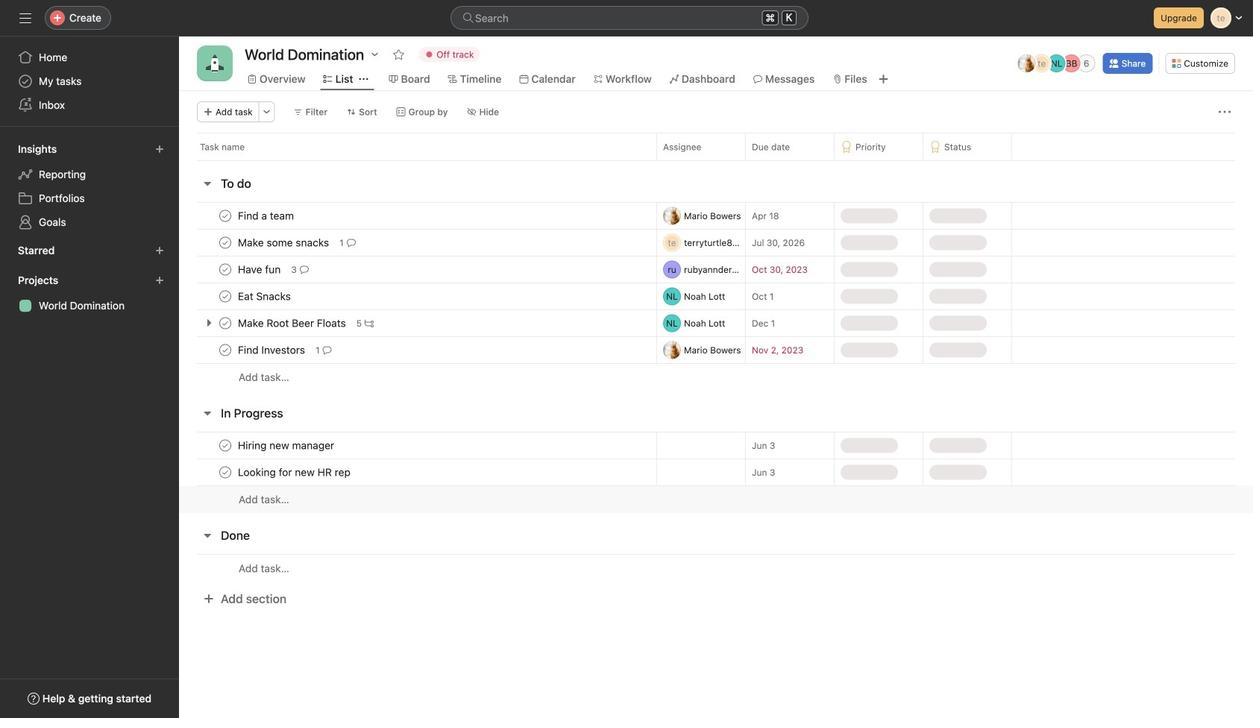 Task type: describe. For each thing, give the bounding box(es) containing it.
header to do tree grid
[[179, 202, 1253, 391]]

find a team cell
[[179, 202, 656, 230]]

task name text field for mark complete option in the find a team cell
[[235, 209, 298, 223]]

mark complete image for mark complete option in the the looking for new hr rep cell
[[216, 464, 234, 482]]

2 collapse task list for this group image from the top
[[201, 530, 213, 542]]

eat snacks cell
[[179, 283, 656, 310]]

find investors cell
[[179, 336, 656, 364]]

task name text field for mark complete checkbox within the hiring new manager cell
[[235, 438, 339, 453]]

new insights image
[[155, 145, 164, 154]]

expand subtask list for the task make root beer floats image
[[203, 317, 215, 329]]

mark complete checkbox for eat snacks cell
[[216, 288, 234, 305]]

add items to starred image
[[155, 246, 164, 255]]

mark complete checkbox for 'have fun' cell
[[216, 261, 234, 279]]

mark complete image for mark complete option in the 'have fun' cell
[[216, 261, 234, 279]]

projects element
[[0, 267, 179, 321]]

looking for new hr rep cell
[[179, 459, 656, 486]]

mark complete image for mark complete checkbox in make some snacks cell
[[216, 234, 234, 252]]

mark complete checkbox inside the make root beer floats cell
[[216, 314, 234, 332]]

rocket image
[[206, 54, 224, 72]]

make some snacks cell
[[179, 229, 656, 257]]

more actions image
[[1219, 106, 1231, 118]]

mark complete image for mark complete checkbox within the the make root beer floats cell
[[216, 314, 234, 332]]

tab actions image
[[359, 75, 368, 84]]

mark complete checkbox for hiring new manager cell
[[216, 437, 234, 455]]

mark complete image for mark complete checkbox within the hiring new manager cell
[[216, 437, 234, 455]]

mark complete checkbox for the find investors cell
[[216, 341, 234, 359]]

collapse task list for this group image
[[201, 407, 213, 419]]

3 comments image
[[300, 265, 309, 274]]

add to starred image
[[393, 48, 405, 60]]

task name text field for mark complete option inside eat snacks cell
[[235, 289, 295, 304]]

mark complete checkbox for find a team cell
[[216, 207, 234, 225]]

new project or portfolio image
[[155, 276, 164, 285]]

insights element
[[0, 136, 179, 237]]



Task type: vqa. For each thing, say whether or not it's contained in the screenshot.
Find a team cell
yes



Task type: locate. For each thing, give the bounding box(es) containing it.
header in progress tree grid
[[179, 432, 1253, 513]]

None field
[[451, 6, 809, 30]]

2 mark complete checkbox from the top
[[216, 314, 234, 332]]

3 task name text field from the top
[[235, 289, 295, 304]]

2 task name text field from the top
[[235, 316, 350, 331]]

make root beer floats cell
[[179, 310, 656, 337]]

1 collapse task list for this group image from the top
[[201, 178, 213, 189]]

2 mark complete image from the top
[[216, 261, 234, 279]]

1 mark complete checkbox from the top
[[216, 234, 234, 252]]

4 task name text field from the top
[[235, 438, 339, 453]]

hiring new manager cell
[[179, 432, 656, 460]]

3 mark complete checkbox from the top
[[216, 341, 234, 359]]

mark complete image for mark complete checkbox within the find investors cell
[[216, 341, 234, 359]]

1 vertical spatial 1 comment image
[[323, 346, 332, 355]]

task name text field inside make some snacks cell
[[235, 235, 334, 250]]

1 mark complete checkbox from the top
[[216, 207, 234, 225]]

5 mark complete image from the top
[[216, 341, 234, 359]]

task name text field inside the looking for new hr rep cell
[[235, 465, 355, 480]]

task name text field for mark complete option in the 'have fun' cell
[[235, 262, 285, 277]]

0 vertical spatial 1 comment image
[[347, 238, 356, 247]]

4 mark complete image from the top
[[216, 314, 234, 332]]

4 task name text field from the top
[[235, 465, 355, 480]]

collapse task list for this group image
[[201, 178, 213, 189], [201, 530, 213, 542]]

mark complete image
[[216, 234, 234, 252], [216, 261, 234, 279], [216, 288, 234, 305], [216, 314, 234, 332], [216, 341, 234, 359], [216, 437, 234, 455], [216, 464, 234, 482]]

task name text field inside eat snacks cell
[[235, 289, 295, 304]]

mark complete checkbox inside the looking for new hr rep cell
[[216, 464, 234, 482]]

Task name text field
[[235, 209, 298, 223], [235, 235, 334, 250], [235, 289, 295, 304], [235, 438, 339, 453]]

0 horizontal spatial 1 comment image
[[323, 346, 332, 355]]

mark complete checkbox inside eat snacks cell
[[216, 288, 234, 305]]

mark complete image inside hiring new manager cell
[[216, 437, 234, 455]]

4 mark complete checkbox from the top
[[216, 464, 234, 482]]

mark complete checkbox for make some snacks cell
[[216, 234, 234, 252]]

1 horizontal spatial 1 comment image
[[347, 238, 356, 247]]

mark complete image inside make some snacks cell
[[216, 234, 234, 252]]

mark complete checkbox for the looking for new hr rep cell
[[216, 464, 234, 482]]

mark complete checkbox inside the find investors cell
[[216, 341, 234, 359]]

mark complete checkbox inside 'have fun' cell
[[216, 261, 234, 279]]

Task name text field
[[235, 262, 285, 277], [235, 316, 350, 331], [235, 343, 310, 358], [235, 465, 355, 480]]

mark complete checkbox inside find a team cell
[[216, 207, 234, 225]]

1 vertical spatial collapse task list for this group image
[[201, 530, 213, 542]]

Search tasks, projects, and more text field
[[451, 6, 809, 30]]

3 mark complete image from the top
[[216, 288, 234, 305]]

task name text field for mark complete option in the the looking for new hr rep cell
[[235, 465, 355, 480]]

1 comment image for mark complete checkbox within the find investors cell
[[323, 346, 332, 355]]

task name text field for mark complete checkbox in make some snacks cell
[[235, 235, 334, 250]]

1 comment image inside make some snacks cell
[[347, 238, 356, 247]]

mark complete checkbox inside make some snacks cell
[[216, 234, 234, 252]]

4 mark complete checkbox from the top
[[216, 437, 234, 455]]

1 comment image for mark complete checkbox in make some snacks cell
[[347, 238, 356, 247]]

mark complete image
[[216, 207, 234, 225]]

task name text field for mark complete checkbox within the find investors cell
[[235, 343, 310, 358]]

have fun cell
[[179, 256, 656, 283]]

row
[[179, 133, 1253, 160], [197, 160, 1235, 161], [179, 202, 1253, 230], [179, 229, 1253, 257], [179, 256, 1253, 283], [179, 283, 1253, 310], [179, 310, 1253, 337], [179, 336, 1253, 364], [179, 363, 1253, 391], [179, 432, 1253, 460], [179, 459, 1253, 486], [179, 486, 1253, 513], [179, 554, 1253, 583]]

6 mark complete image from the top
[[216, 437, 234, 455]]

2 task name text field from the top
[[235, 235, 334, 250]]

0 vertical spatial collapse task list for this group image
[[201, 178, 213, 189]]

mark complete checkbox inside hiring new manager cell
[[216, 437, 234, 455]]

Mark complete checkbox
[[216, 234, 234, 252], [216, 314, 234, 332], [216, 341, 234, 359], [216, 437, 234, 455]]

mark complete image inside the find investors cell
[[216, 341, 234, 359]]

task name text field inside the find investors cell
[[235, 343, 310, 358]]

add tab image
[[878, 73, 890, 85]]

task name text field inside hiring new manager cell
[[235, 438, 339, 453]]

task name text field inside 'have fun' cell
[[235, 262, 285, 277]]

7 mark complete image from the top
[[216, 464, 234, 482]]

mark complete image inside the make root beer floats cell
[[216, 314, 234, 332]]

2 mark complete checkbox from the top
[[216, 261, 234, 279]]

Mark complete checkbox
[[216, 207, 234, 225], [216, 261, 234, 279], [216, 288, 234, 305], [216, 464, 234, 482]]

more actions image
[[262, 107, 271, 116]]

mark complete image inside eat snacks cell
[[216, 288, 234, 305]]

1 task name text field from the top
[[235, 209, 298, 223]]

3 task name text field from the top
[[235, 343, 310, 358]]

hide sidebar image
[[19, 12, 31, 24]]

task name text field inside find a team cell
[[235, 209, 298, 223]]

task name text field inside the make root beer floats cell
[[235, 316, 350, 331]]

5 subtasks image
[[365, 319, 374, 328]]

mark complete image inside the looking for new hr rep cell
[[216, 464, 234, 482]]

1 comment image inside the find investors cell
[[323, 346, 332, 355]]

mark complete image for mark complete option inside eat snacks cell
[[216, 288, 234, 305]]

global element
[[0, 37, 179, 126]]

3 mark complete checkbox from the top
[[216, 288, 234, 305]]

1 comment image
[[347, 238, 356, 247], [323, 346, 332, 355]]

1 mark complete image from the top
[[216, 234, 234, 252]]

1 task name text field from the top
[[235, 262, 285, 277]]



